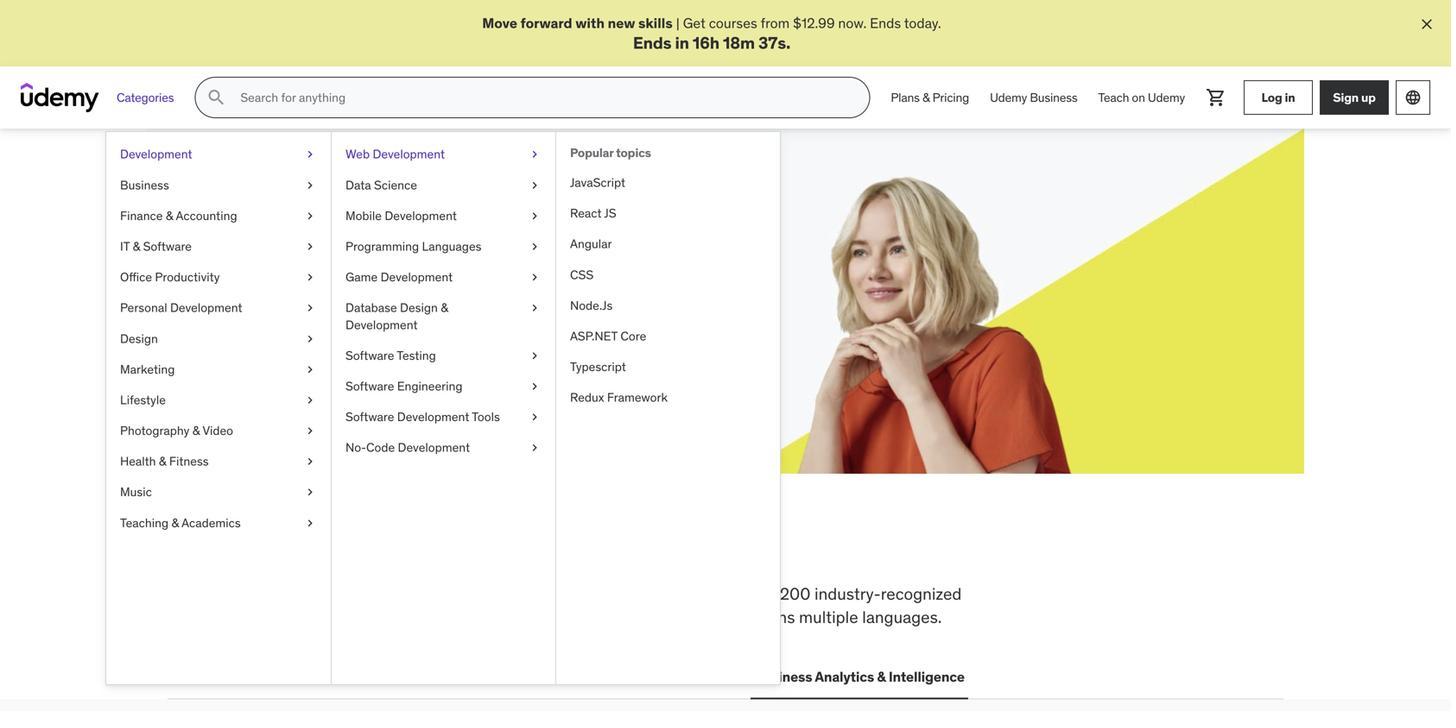 Task type: describe. For each thing, give the bounding box(es) containing it.
development for personal development link
[[170, 300, 242, 316]]

all
[[168, 527, 218, 572]]

plans & pricing link
[[881, 77, 980, 119]]

code
[[366, 440, 395, 456]]

xsmall image for music
[[303, 484, 317, 501]]

science for data science 'link'
[[374, 177, 417, 193]]

& for pricing
[[923, 90, 930, 105]]

you
[[386, 527, 448, 572]]

multiple
[[799, 607, 858, 628]]

with inside move forward with new skills | get courses from $12.99 now. ends today. ends in 16h 18m 37s .
[[576, 14, 605, 32]]

log in link
[[1244, 81, 1313, 115]]

over
[[745, 584, 776, 605]]

professional
[[527, 607, 617, 628]]

sign up link
[[1320, 81, 1389, 115]]

business analytics & intelligence button
[[751, 657, 968, 698]]

up
[[1362, 90, 1376, 105]]

core
[[621, 329, 646, 344]]

forward
[[521, 14, 572, 32]]

well-
[[426, 607, 462, 628]]

leadership
[[433, 669, 505, 686]]

framework
[[607, 390, 668, 406]]

business link
[[106, 170, 331, 201]]

technical
[[429, 584, 495, 605]]

teach on udemy link
[[1088, 77, 1196, 119]]

today. inside move forward with new skills | get courses from $12.99 now. ends today. ends in 16h 18m 37s .
[[904, 14, 941, 32]]

engineering
[[397, 379, 463, 394]]

log
[[1262, 90, 1283, 105]]

web development button
[[168, 657, 293, 698]]

16h 18m 37s
[[693, 32, 786, 53]]

science for data science button
[[559, 669, 610, 686]]

certifications
[[325, 669, 413, 686]]

photography
[[120, 423, 190, 439]]

game development
[[346, 270, 453, 285]]

& for software
[[133, 239, 140, 254]]

angular
[[570, 236, 612, 252]]

content
[[660, 584, 717, 605]]

business analytics & intelligence
[[754, 669, 965, 686]]

from
[[761, 14, 790, 32]]

covering
[[168, 584, 233, 605]]

typescript
[[570, 359, 626, 375]]

certifications,
[[168, 607, 267, 628]]

xsmall image for finance & accounting
[[303, 208, 317, 225]]

it for it certifications
[[310, 669, 322, 686]]

expand
[[230, 247, 276, 265]]

business for business
[[120, 177, 169, 193]]

mobile development
[[346, 208, 457, 224]]

xsmall image for software engineering
[[528, 378, 542, 395]]

asp.net core link
[[556, 321, 780, 352]]

xsmall image for lifestyle
[[303, 392, 317, 409]]

react js link
[[556, 198, 780, 229]]

data for data science button
[[525, 669, 556, 686]]

web for the web development button
[[171, 669, 200, 686]]

$12.99
[[793, 14, 835, 32]]

office productivity
[[120, 270, 220, 285]]

plans & pricing
[[891, 90, 969, 105]]

xsmall image for game development
[[528, 269, 542, 286]]

2 horizontal spatial business
[[1030, 90, 1078, 105]]

redux
[[570, 390, 604, 406]]

xsmall image for web development
[[528, 146, 542, 163]]

communication button
[[627, 657, 737, 698]]

workplace
[[290, 584, 366, 605]]

critical
[[237, 584, 286, 605]]

software development tools
[[346, 410, 500, 425]]

photography & video
[[120, 423, 233, 439]]

1 vertical spatial in
[[1285, 90, 1295, 105]]

xsmall image for data science
[[528, 177, 542, 194]]

it certifications button
[[307, 657, 416, 698]]

finance
[[120, 208, 163, 224]]

data for data science 'link'
[[346, 177, 371, 193]]

web development for the web development button
[[171, 669, 289, 686]]

development for web development link
[[373, 147, 445, 162]]

xsmall image for design
[[303, 331, 317, 348]]

teaching & academics link
[[106, 508, 331, 539]]

software testing
[[346, 348, 436, 364]]

& for academics
[[171, 516, 179, 531]]

ends
[[308, 266, 338, 284]]

no-code development link
[[332, 433, 556, 464]]

udemy business link
[[980, 77, 1088, 119]]

data science for data science button
[[525, 669, 610, 686]]

development inside database design & development
[[346, 317, 418, 333]]

software inside it & software link
[[143, 239, 192, 254]]

mobile development link
[[332, 201, 556, 232]]

and
[[720, 607, 748, 628]]

finance & accounting
[[120, 208, 237, 224]]

development for game development link at the left of page
[[381, 270, 453, 285]]

place
[[652, 527, 743, 572]]

data science for data science 'link'
[[346, 177, 417, 193]]

xsmall image for software testing
[[528, 348, 542, 365]]

1 vertical spatial design
[[120, 331, 158, 347]]

courses
[[709, 14, 757, 32]]

course
[[408, 247, 449, 265]]

health & fitness link
[[106, 447, 331, 478]]

development for software development tools link
[[397, 410, 469, 425]]

shopping cart with 0 items image
[[1206, 87, 1227, 108]]

& inside database design & development
[[441, 300, 448, 316]]

for for your
[[453, 247, 470, 265]]

skills inside move forward with new skills | get courses from $12.99 now. ends today. ends in 16h 18m 37s .
[[638, 14, 673, 32]]

marketing link
[[106, 355, 331, 385]]

xsmall image for no-code development
[[528, 440, 542, 457]]

pricing
[[933, 90, 969, 105]]

0 horizontal spatial for
[[312, 204, 353, 240]]

& inside button
[[877, 669, 886, 686]]

sign
[[1333, 90, 1359, 105]]

design link
[[106, 324, 331, 355]]

health
[[120, 454, 156, 470]]

one
[[584, 527, 646, 572]]

tools
[[472, 410, 500, 425]]

future
[[426, 204, 510, 240]]

1 horizontal spatial ends
[[870, 14, 901, 32]]

close image
[[1419, 16, 1436, 33]]

need
[[454, 527, 537, 572]]

0 vertical spatial your
[[358, 204, 421, 240]]

languages
[[422, 239, 482, 254]]

move forward with new skills | get courses from $12.99 now. ends today. ends in 16h 18m 37s .
[[482, 14, 941, 53]]



Task type: vqa. For each thing, say whether or not it's contained in the screenshot.
xsmall icon in the Game Development link
yes



Task type: locate. For each thing, give the bounding box(es) containing it.
2 vertical spatial for
[[721, 584, 741, 605]]

video
[[203, 423, 233, 439]]

development inside button
[[203, 669, 289, 686]]

with left a
[[367, 247, 394, 265]]

0 horizontal spatial with
[[367, 247, 394, 265]]

1 horizontal spatial web development
[[346, 147, 445, 162]]

academics
[[182, 516, 241, 531]]

xsmall image inside the 'mobile development' link
[[528, 208, 542, 225]]

skills up workplace
[[286, 527, 379, 572]]

a
[[397, 247, 404, 265]]

0 horizontal spatial it
[[120, 239, 130, 254]]

science
[[374, 177, 417, 193], [559, 669, 610, 686]]

business down spans
[[754, 669, 812, 686]]

web up mobile
[[346, 147, 370, 162]]

ends right now. at the top of the page
[[870, 14, 901, 32]]

including
[[552, 584, 619, 605]]

fitness
[[169, 454, 209, 470]]

1 vertical spatial web
[[171, 669, 200, 686]]

programming languages
[[346, 239, 482, 254]]

redux framework link
[[556, 383, 780, 414]]

1 horizontal spatial as
[[521, 247, 535, 265]]

teaching & academics
[[120, 516, 241, 531]]

xsmall image for teaching & academics
[[303, 515, 317, 532]]

1 horizontal spatial web
[[346, 147, 370, 162]]

2 vertical spatial skills
[[370, 584, 406, 605]]

& right plans
[[923, 90, 930, 105]]

design inside database design & development
[[400, 300, 438, 316]]

xsmall image for photography & video
[[303, 423, 317, 440]]

1 horizontal spatial your
[[358, 204, 421, 240]]

new
[[608, 14, 635, 32]]

$12.99.
[[230, 266, 275, 284]]

for up potential
[[312, 204, 353, 240]]

xsmall image inside software testing link
[[528, 348, 542, 365]]

it & software
[[120, 239, 192, 254]]

web development element
[[556, 132, 780, 685]]

0 vertical spatial data
[[346, 177, 371, 193]]

science inside data science 'link'
[[374, 177, 417, 193]]

0 horizontal spatial as
[[473, 247, 487, 265]]

software up software engineering
[[346, 348, 394, 364]]

in inside move forward with new skills | get courses from $12.99 now. ends today. ends in 16h 18m 37s .
[[675, 32, 689, 53]]

popular
[[570, 145, 614, 161]]

development down engineering
[[397, 410, 469, 425]]

marketing
[[120, 362, 175, 377]]

web inside button
[[171, 669, 200, 686]]

0 vertical spatial science
[[374, 177, 417, 193]]

2 horizontal spatial in
[[1285, 90, 1295, 105]]

development link
[[106, 139, 331, 170]]

xsmall image for business
[[303, 177, 317, 194]]

1 vertical spatial with
[[367, 247, 394, 265]]

software inside software testing link
[[346, 348, 394, 364]]

photography & video link
[[106, 416, 331, 447]]

software development tools link
[[332, 402, 556, 433]]

software
[[143, 239, 192, 254], [346, 348, 394, 364], [346, 379, 394, 394], [346, 410, 394, 425]]

1 horizontal spatial data
[[525, 669, 556, 686]]

data up mobile
[[346, 177, 371, 193]]

xsmall image inside design link
[[303, 331, 317, 348]]

& up office
[[133, 239, 140, 254]]

choose a language image
[[1405, 89, 1422, 106]]

with
[[576, 14, 605, 32], [367, 247, 394, 265]]

xsmall image
[[303, 177, 317, 194], [303, 208, 317, 225], [303, 238, 317, 255], [528, 269, 542, 286], [303, 300, 317, 317], [528, 300, 542, 317], [303, 331, 317, 348], [303, 392, 317, 409], [528, 409, 542, 426], [303, 423, 317, 440], [528, 440, 542, 457], [303, 515, 317, 532]]

1 vertical spatial science
[[559, 669, 610, 686]]

xsmall image for programming languages
[[528, 238, 542, 255]]

categories button
[[106, 77, 184, 119]]

& right finance
[[166, 208, 173, 224]]

data science inside data science 'link'
[[346, 177, 417, 193]]

1 horizontal spatial it
[[310, 669, 322, 686]]

intelligence
[[889, 669, 965, 686]]

200
[[780, 584, 811, 605]]

1 horizontal spatial udemy
[[1148, 90, 1185, 105]]

& right teaching
[[171, 516, 179, 531]]

1 horizontal spatial for
[[453, 247, 470, 265]]

mobile
[[346, 208, 382, 224]]

web development up data science 'link'
[[346, 147, 445, 162]]

with inside skills for your future expand your potential with a course for as little as $12.99. sale ends today.
[[367, 247, 394, 265]]

software engineering link
[[332, 371, 556, 402]]

design down personal
[[120, 331, 158, 347]]

it for it & software
[[120, 239, 130, 254]]

ends down new
[[633, 32, 672, 53]]

skills up supports on the left of the page
[[370, 584, 406, 605]]

topics
[[616, 145, 651, 161]]

today. right now. at the top of the page
[[904, 14, 941, 32]]

xsmall image for database design & development
[[528, 300, 542, 317]]

popular topics
[[570, 145, 651, 161]]

skills
[[638, 14, 673, 32], [286, 527, 379, 572], [370, 584, 406, 605]]

1 vertical spatial data
[[525, 669, 556, 686]]

programming
[[346, 239, 419, 254]]

udemy right pricing
[[990, 90, 1027, 105]]

xsmall image inside music link
[[303, 484, 317, 501]]

business for business analytics & intelligence
[[754, 669, 812, 686]]

1 vertical spatial today.
[[341, 266, 379, 284]]

1 horizontal spatial with
[[576, 14, 605, 32]]

web development for web development link
[[346, 147, 445, 162]]

database design & development link
[[332, 293, 556, 341]]

redux framework
[[570, 390, 668, 406]]

0 vertical spatial business
[[1030, 90, 1078, 105]]

0 horizontal spatial ends
[[633, 32, 672, 53]]

leadership button
[[430, 657, 508, 698]]

0 vertical spatial skills
[[638, 14, 673, 32]]

xsmall image inside development link
[[303, 146, 317, 163]]

it
[[120, 239, 130, 254], [310, 669, 322, 686]]

0 vertical spatial design
[[400, 300, 438, 316]]

0 horizontal spatial design
[[120, 331, 158, 347]]

design down game development
[[400, 300, 438, 316]]

xsmall image inside marketing link
[[303, 361, 317, 378]]

development down software development tools link
[[398, 440, 470, 456]]

personal development
[[120, 300, 242, 316]]

xsmall image inside personal development link
[[303, 300, 317, 317]]

no-code development
[[346, 440, 470, 456]]

1 vertical spatial it
[[310, 669, 322, 686]]

as right little on the left top of page
[[521, 247, 535, 265]]

web development inside button
[[171, 669, 289, 686]]

0 horizontal spatial your
[[280, 247, 306, 265]]

xsmall image inside photography & video link
[[303, 423, 317, 440]]

software engineering
[[346, 379, 463, 394]]

office productivity link
[[106, 262, 331, 293]]

it & software link
[[106, 232, 331, 262]]

software testing link
[[332, 341, 556, 371]]

2 udemy from the left
[[1148, 90, 1185, 105]]

0 horizontal spatial in
[[544, 527, 577, 572]]

xsmall image inside the finance & accounting link
[[303, 208, 317, 225]]

as left little on the left top of page
[[473, 247, 487, 265]]

js
[[604, 206, 617, 221]]

0 horizontal spatial science
[[374, 177, 417, 193]]

xsmall image inside database design & development link
[[528, 300, 542, 317]]

it left certifications at the left
[[310, 669, 322, 686]]

xsmall image for health & fitness
[[303, 454, 317, 471]]

css link
[[556, 260, 780, 291]]

accounting
[[176, 208, 237, 224]]

business inside button
[[754, 669, 812, 686]]

1 horizontal spatial science
[[559, 669, 610, 686]]

data science link
[[332, 170, 556, 201]]

finance & accounting link
[[106, 201, 331, 232]]

xsmall image inside game development link
[[528, 269, 542, 286]]

0 horizontal spatial data
[[346, 177, 371, 193]]

xsmall image for mobile development
[[528, 208, 542, 225]]

development down course
[[381, 270, 453, 285]]

development up programming languages
[[385, 208, 457, 224]]

testing
[[397, 348, 436, 364]]

in
[[675, 32, 689, 53], [1285, 90, 1295, 105], [544, 527, 577, 572]]

development down 'database'
[[346, 317, 418, 333]]

software for software testing
[[346, 348, 394, 364]]

software for software engineering
[[346, 379, 394, 394]]

today. inside skills for your future expand your potential with a course for as little as $12.99. sale ends today.
[[341, 266, 379, 284]]

1 horizontal spatial today.
[[904, 14, 941, 32]]

for right course
[[453, 247, 470, 265]]

xsmall image inside lifestyle link
[[303, 392, 317, 409]]

xsmall image for office productivity
[[303, 269, 317, 286]]

development for the web development button
[[203, 669, 289, 686]]

in right log in the top of the page
[[1285, 90, 1295, 105]]

xsmall image inside "business" link
[[303, 177, 317, 194]]

data down "professional"
[[525, 669, 556, 686]]

for inside covering critical workplace skills to technical topics, including prep content for over 200 industry-recognized certifications, our catalog supports well-rounded professional development and spans multiple languages.
[[721, 584, 741, 605]]

office
[[120, 270, 152, 285]]

skills inside covering critical workplace skills to technical topics, including prep content for over 200 industry-recognized certifications, our catalog supports well-rounded professional development and spans multiple languages.
[[370, 584, 406, 605]]

xsmall image inside data science 'link'
[[528, 177, 542, 194]]

our
[[271, 607, 295, 628]]

it up office
[[120, 239, 130, 254]]

xsmall image inside it & software link
[[303, 238, 317, 255]]

0 horizontal spatial web
[[171, 669, 200, 686]]

xsmall image inside software development tools link
[[528, 409, 542, 426]]

2 as from the left
[[521, 247, 535, 265]]

submit search image
[[206, 87, 227, 108]]

development down office productivity link
[[170, 300, 242, 316]]

1 vertical spatial data science
[[525, 669, 610, 686]]

xsmall image inside web development link
[[528, 146, 542, 163]]

.
[[786, 32, 791, 53]]

personal
[[120, 300, 167, 316]]

for for workplace
[[721, 584, 741, 605]]

all the skills you need in one place
[[168, 527, 743, 572]]

in up the including
[[544, 527, 577, 572]]

software up code
[[346, 410, 394, 425]]

xsmall image for personal development
[[303, 300, 317, 317]]

data science down "professional"
[[525, 669, 610, 686]]

data science up mobile
[[346, 177, 417, 193]]

0 horizontal spatial business
[[120, 177, 169, 193]]

web development down certifications, at left
[[171, 669, 289, 686]]

music link
[[106, 478, 331, 508]]

0 vertical spatial data science
[[346, 177, 417, 193]]

it inside button
[[310, 669, 322, 686]]

|
[[676, 14, 680, 32]]

skills left |
[[638, 14, 673, 32]]

today. down potential
[[341, 266, 379, 284]]

sign up
[[1333, 90, 1376, 105]]

2 vertical spatial business
[[754, 669, 812, 686]]

today.
[[904, 14, 941, 32], [341, 266, 379, 284]]

for
[[312, 204, 353, 240], [453, 247, 470, 265], [721, 584, 741, 605]]

0 vertical spatial today.
[[904, 14, 941, 32]]

1 vertical spatial business
[[120, 177, 169, 193]]

xsmall image inside software engineering link
[[528, 378, 542, 395]]

&
[[923, 90, 930, 105], [166, 208, 173, 224], [133, 239, 140, 254], [441, 300, 448, 316], [192, 423, 200, 439], [159, 454, 166, 470], [171, 516, 179, 531], [877, 669, 886, 686]]

software up 'office productivity'
[[143, 239, 192, 254]]

asp.net core
[[570, 329, 646, 344]]

your
[[358, 204, 421, 240], [280, 247, 306, 265]]

1 udemy from the left
[[990, 90, 1027, 105]]

udemy business
[[990, 90, 1078, 105]]

0 horizontal spatial web development
[[171, 669, 289, 686]]

0 vertical spatial it
[[120, 239, 130, 254]]

data science
[[346, 177, 417, 193], [525, 669, 610, 686]]

web for web development link
[[346, 147, 370, 162]]

0 horizontal spatial data science
[[346, 177, 417, 193]]

software for software development tools
[[346, 410, 394, 425]]

data inside button
[[525, 669, 556, 686]]

& for accounting
[[166, 208, 173, 224]]

software inside software engineering link
[[346, 379, 394, 394]]

udemy right on
[[1148, 90, 1185, 105]]

node.js link
[[556, 291, 780, 321]]

data science inside data science button
[[525, 669, 610, 686]]

xsmall image for it & software
[[303, 238, 317, 255]]

1 horizontal spatial in
[[675, 32, 689, 53]]

business up finance
[[120, 177, 169, 193]]

2 vertical spatial in
[[544, 527, 577, 572]]

database
[[346, 300, 397, 316]]

it certifications
[[310, 669, 413, 686]]

0 vertical spatial web
[[346, 147, 370, 162]]

1 as from the left
[[473, 247, 487, 265]]

& for fitness
[[159, 454, 166, 470]]

0 horizontal spatial today.
[[341, 266, 379, 284]]

in down |
[[675, 32, 689, 53]]

business left the teach
[[1030, 90, 1078, 105]]

1 horizontal spatial design
[[400, 300, 438, 316]]

& left video
[[192, 423, 200, 439]]

software inside software development tools link
[[346, 410, 394, 425]]

xsmall image for marketing
[[303, 361, 317, 378]]

react js
[[570, 206, 617, 221]]

science down "professional"
[[559, 669, 610, 686]]

& down game development link at the left of page
[[441, 300, 448, 316]]

xsmall image
[[303, 146, 317, 163], [528, 146, 542, 163], [528, 177, 542, 194], [528, 208, 542, 225], [528, 238, 542, 255], [303, 269, 317, 286], [528, 348, 542, 365], [303, 361, 317, 378], [528, 378, 542, 395], [303, 454, 317, 471], [303, 484, 317, 501]]

lifestyle link
[[106, 385, 331, 416]]

xsmall image inside programming languages link
[[528, 238, 542, 255]]

0 vertical spatial web development
[[346, 147, 445, 162]]

& right health
[[159, 454, 166, 470]]

development for the 'mobile development' link
[[385, 208, 457, 224]]

teaching
[[120, 516, 169, 531]]

xsmall image for development
[[303, 146, 317, 163]]

1 vertical spatial web development
[[171, 669, 289, 686]]

data inside 'link'
[[346, 177, 371, 193]]

1 vertical spatial for
[[453, 247, 470, 265]]

science up mobile development
[[374, 177, 417, 193]]

development
[[621, 607, 717, 628]]

0 horizontal spatial udemy
[[990, 90, 1027, 105]]

1 vertical spatial your
[[280, 247, 306, 265]]

with left new
[[576, 14, 605, 32]]

react
[[570, 206, 602, 221]]

1 vertical spatial skills
[[286, 527, 379, 572]]

xsmall image inside no-code development link
[[528, 440, 542, 457]]

development
[[120, 147, 192, 162], [373, 147, 445, 162], [385, 208, 457, 224], [381, 270, 453, 285], [170, 300, 242, 316], [346, 317, 418, 333], [397, 410, 469, 425], [398, 440, 470, 456], [203, 669, 289, 686]]

udemy image
[[21, 83, 99, 112]]

xsmall image inside office productivity link
[[303, 269, 317, 286]]

xsmall image inside teaching & academics link
[[303, 515, 317, 532]]

& for video
[[192, 423, 200, 439]]

0 vertical spatial in
[[675, 32, 689, 53]]

xsmall image inside 'health & fitness' link
[[303, 454, 317, 471]]

communication
[[631, 669, 733, 686]]

programming languages link
[[332, 232, 556, 262]]

industry-
[[815, 584, 881, 605]]

javascript
[[570, 175, 625, 190]]

development down categories "dropdown button"
[[120, 147, 192, 162]]

1 horizontal spatial business
[[754, 669, 812, 686]]

xsmall image for software development tools
[[528, 409, 542, 426]]

sale
[[278, 266, 305, 284]]

web down certifications, at left
[[171, 669, 200, 686]]

1 horizontal spatial data science
[[525, 669, 610, 686]]

2 horizontal spatial for
[[721, 584, 741, 605]]

development up data science 'link'
[[373, 147, 445, 162]]

& right analytics
[[877, 669, 886, 686]]

science inside data science button
[[559, 669, 610, 686]]

development down certifications, at left
[[203, 669, 289, 686]]

css
[[570, 267, 594, 283]]

0 vertical spatial for
[[312, 204, 353, 240]]

Search for anything text field
[[237, 83, 849, 112]]

0 vertical spatial with
[[576, 14, 605, 32]]

software down software testing
[[346, 379, 394, 394]]

for up and
[[721, 584, 741, 605]]



